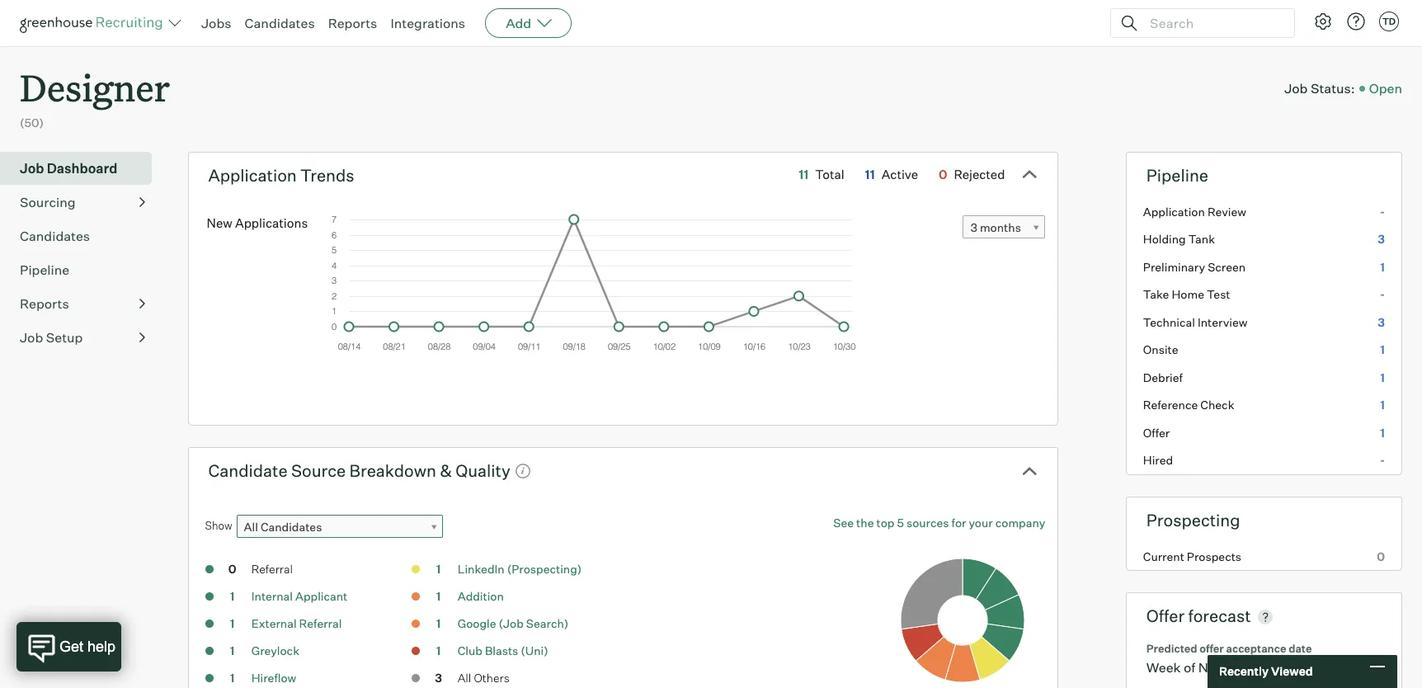 Task type: locate. For each thing, give the bounding box(es) containing it.
1 link left greylock on the bottom
[[216, 643, 249, 662]]

quality
[[456, 460, 511, 481]]

-
[[1380, 204, 1386, 218], [1380, 287, 1386, 301], [1380, 453, 1386, 467]]

1 horizontal spatial 11
[[865, 166, 875, 182]]

1 - from the top
[[1380, 204, 1386, 218]]

0
[[939, 166, 948, 182], [1377, 549, 1386, 563], [228, 562, 236, 576]]

internal
[[251, 589, 293, 603]]

11 left the total
[[799, 166, 809, 182]]

candidates down sourcing
[[20, 228, 90, 244]]

for
[[952, 516, 967, 530]]

0 vertical spatial referral
[[251, 562, 293, 576]]

3 - from the top
[[1380, 453, 1386, 467]]

job left status:
[[1285, 80, 1308, 96]]

1 link for greylock
[[216, 643, 249, 662]]

integrations
[[391, 15, 466, 31]]

job up sourcing
[[20, 160, 44, 176]]

1 11 from the left
[[799, 166, 809, 182]]

1 vertical spatial offer
[[1147, 606, 1185, 627]]

candidates right the jobs
[[245, 15, 315, 31]]

0 vertical spatial reports
[[328, 15, 377, 31]]

reference
[[1144, 398, 1198, 412]]

1 link left google
[[422, 616, 455, 635]]

1
[[1381, 260, 1386, 274], [1381, 343, 1386, 357], [1381, 370, 1386, 384], [1381, 398, 1386, 412], [1381, 426, 1386, 440], [436, 562, 441, 576], [230, 589, 235, 603], [436, 589, 441, 603], [230, 617, 235, 631], [436, 617, 441, 631], [230, 644, 235, 658], [436, 644, 441, 658], [230, 671, 235, 685]]

google (job search) link
[[458, 617, 569, 631]]

preliminary screen
[[1144, 260, 1246, 274]]

interview
[[1198, 315, 1248, 329]]

1 horizontal spatial all
[[458, 671, 471, 685]]

candidates link down sourcing link
[[20, 226, 145, 246]]

all left others
[[458, 671, 471, 685]]

pipeline inside pipeline link
[[20, 261, 69, 278]]

2 vertical spatial -
[[1380, 453, 1386, 467]]

candidates link
[[245, 15, 315, 31], [20, 226, 145, 246]]

0 vertical spatial - link
[[1127, 198, 1402, 225]]

reports
[[328, 15, 377, 31], [20, 295, 69, 312]]

1 horizontal spatial referral
[[299, 617, 342, 631]]

reports up job setup
[[20, 295, 69, 312]]

others
[[474, 671, 510, 685]]

tank
[[1189, 232, 1216, 246]]

0 horizontal spatial reports
[[20, 295, 69, 312]]

0 vertical spatial candidates
[[245, 15, 315, 31]]

(job
[[499, 617, 524, 631]]

referral down applicant
[[299, 617, 342, 631]]

candidates link right the jobs
[[245, 15, 315, 31]]

- link
[[1127, 198, 1402, 225], [1127, 281, 1402, 308], [1127, 447, 1402, 474]]

the
[[857, 516, 874, 530]]

job for job dashboard
[[20, 160, 44, 176]]

application
[[208, 165, 297, 185]]

sourcing link
[[20, 192, 145, 212]]

setup
[[46, 329, 83, 346]]

1 link left the addition at left bottom
[[422, 589, 455, 608]]

0 vertical spatial -
[[1380, 204, 1386, 218]]

0 horizontal spatial referral
[[251, 562, 293, 576]]

open
[[1370, 80, 1403, 96]]

of
[[1184, 659, 1196, 676]]

google
[[458, 617, 496, 631]]

1 horizontal spatial reports
[[328, 15, 377, 31]]

13,
[[1226, 659, 1243, 676]]

1 link for external referral
[[216, 616, 249, 635]]

internal applicant link
[[251, 589, 348, 603]]

recently viewed
[[1220, 665, 1313, 679]]

1 vertical spatial referral
[[299, 617, 342, 631]]

forecast
[[1189, 606, 1252, 627]]

club
[[458, 644, 483, 658]]

preliminary
[[1144, 260, 1206, 274]]

0 vertical spatial reports link
[[328, 15, 377, 31]]

11 left active
[[865, 166, 875, 182]]

1 horizontal spatial candidates link
[[245, 15, 315, 31]]

1 vertical spatial pipeline
[[20, 261, 69, 278]]

your
[[969, 516, 993, 530]]

- link down screen
[[1127, 281, 1402, 308]]

blasts
[[485, 644, 519, 658]]

0 vertical spatial pipeline
[[1147, 165, 1209, 185]]

all for all candidates
[[244, 520, 258, 534]]

source
[[291, 460, 346, 481]]

hireflow link
[[251, 671, 296, 685]]

1 vertical spatial job
[[20, 160, 44, 176]]

1 link left internal on the bottom of page
[[216, 589, 249, 608]]

1 link
[[422, 561, 455, 580], [216, 589, 249, 608], [422, 589, 455, 608], [216, 616, 249, 635], [422, 616, 455, 635], [216, 643, 249, 662], [422, 643, 455, 662], [216, 670, 249, 688]]

1 vertical spatial all
[[458, 671, 471, 685]]

2 11 from the left
[[865, 166, 875, 182]]

designer (50)
[[20, 63, 170, 130]]

2 vertical spatial job
[[20, 329, 43, 346]]

- link down check
[[1127, 447, 1402, 474]]

designer link
[[20, 46, 170, 115]]

pipeline
[[1147, 165, 1209, 185], [20, 261, 69, 278]]

offer up predicted
[[1147, 606, 1185, 627]]

0 horizontal spatial all
[[244, 520, 258, 534]]

1 link left linkedin
[[422, 561, 455, 580]]

1 link for linkedin (prospecting)
[[422, 561, 455, 580]]

1 vertical spatial reports
[[20, 295, 69, 312]]

1 link left hireflow link
[[216, 670, 249, 688]]

technical interview
[[1144, 315, 1248, 329]]

debrief
[[1144, 370, 1183, 384]]

reports left integrations link
[[328, 15, 377, 31]]

0 vertical spatial all
[[244, 520, 258, 534]]

status:
[[1311, 80, 1356, 96]]

referral up internal on the bottom of page
[[251, 562, 293, 576]]

0 horizontal spatial candidates link
[[20, 226, 145, 246]]

viewed
[[1272, 665, 1313, 679]]

candidate source data is not real-time. data may take up to two days to reflect accurately. element
[[511, 456, 531, 485]]

1 vertical spatial candidates link
[[20, 226, 145, 246]]

hireflow
[[251, 671, 296, 685]]

1 vertical spatial - link
[[1127, 281, 1402, 308]]

trends
[[300, 165, 355, 185]]

3 months
[[971, 220, 1022, 235]]

sourcing
[[20, 194, 76, 210]]

offer for offer forecast
[[1147, 606, 1185, 627]]

(50)
[[20, 116, 44, 130]]

0 horizontal spatial pipeline
[[20, 261, 69, 278]]

1 link left external
[[216, 616, 249, 635]]

all candidates
[[244, 520, 322, 534]]

0 horizontal spatial 11
[[799, 166, 809, 182]]

1 - link from the top
[[1127, 198, 1402, 225]]

2 vertical spatial - link
[[1127, 447, 1402, 474]]

holding tank
[[1144, 232, 1216, 246]]

candidates down source in the bottom left of the page
[[261, 520, 322, 534]]

reports link up job setup link
[[20, 294, 145, 313]]

0 vertical spatial job
[[1285, 80, 1308, 96]]

rejected
[[954, 166, 1005, 182]]

linkedin (prospecting)
[[458, 562, 582, 576]]

pipeline up holding tank on the top of the page
[[1147, 165, 1209, 185]]

current
[[1144, 549, 1185, 563]]

1 link for hireflow
[[216, 670, 249, 688]]

external
[[251, 617, 297, 631]]

1 link left 'club'
[[422, 643, 455, 662]]

11
[[799, 166, 809, 182], [865, 166, 875, 182]]

reports link
[[328, 15, 377, 31], [20, 294, 145, 313]]

all for all others
[[458, 671, 471, 685]]

2023
[[1246, 659, 1278, 676]]

pipeline down sourcing
[[20, 261, 69, 278]]

1 vertical spatial candidates
[[20, 228, 90, 244]]

1 vertical spatial reports link
[[20, 294, 145, 313]]

job left the setup in the left of the page
[[20, 329, 43, 346]]

1 link for club blasts (uni)
[[422, 643, 455, 662]]

addition link
[[458, 589, 504, 603]]

reports link left integrations link
[[328, 15, 377, 31]]

- link up screen
[[1127, 198, 1402, 225]]

applicant
[[295, 589, 348, 603]]

reference check
[[1144, 398, 1235, 412]]

google (job search)
[[458, 617, 569, 631]]

2 - from the top
[[1380, 287, 1386, 301]]

0 vertical spatial offer
[[1144, 426, 1170, 440]]

offer
[[1200, 642, 1224, 655]]

offer down reference
[[1144, 426, 1170, 440]]

week
[[1147, 659, 1181, 676]]

1 vertical spatial -
[[1380, 287, 1386, 301]]

new
[[207, 216, 232, 231]]

all right show
[[244, 520, 258, 534]]

add
[[506, 15, 532, 31]]



Task type: describe. For each thing, give the bounding box(es) containing it.
0 vertical spatial candidates link
[[245, 15, 315, 31]]

all others
[[458, 671, 510, 685]]

candidate source data is not real-time. data may take up to two days to reflect accurately. image
[[515, 463, 531, 480]]

job for job status:
[[1285, 80, 1308, 96]]

predicted offer acceptance date week of nov 13, 2023
[[1147, 642, 1312, 676]]

3 - link from the top
[[1127, 447, 1402, 474]]

2 - link from the top
[[1127, 281, 1402, 308]]

0 rejected
[[939, 166, 1005, 182]]

configure image
[[1314, 12, 1334, 31]]

greylock
[[251, 644, 300, 658]]

greenhouse recruiting image
[[20, 13, 168, 33]]

1 link for addition
[[422, 589, 455, 608]]

job dashboard link
[[20, 158, 145, 178]]

months
[[980, 220, 1022, 235]]

11 active
[[865, 166, 918, 182]]

total
[[816, 166, 845, 182]]

job setup
[[20, 329, 83, 346]]

applications
[[235, 216, 308, 231]]

jobs
[[201, 15, 231, 31]]

dashboard
[[47, 160, 117, 176]]

onsite
[[1144, 343, 1179, 357]]

candidate
[[208, 460, 288, 481]]

5
[[897, 516, 904, 530]]

recently
[[1220, 665, 1269, 679]]

Search text field
[[1146, 11, 1280, 35]]

internal applicant
[[251, 589, 348, 603]]

1 link for google (job search)
[[422, 616, 455, 635]]

(uni)
[[521, 644, 549, 658]]

job setup link
[[20, 327, 145, 347]]

11 for 11 total
[[799, 166, 809, 182]]

11 for 11 active
[[865, 166, 875, 182]]

addition
[[458, 589, 504, 603]]

jobs link
[[201, 15, 231, 31]]

td
[[1383, 16, 1396, 27]]

show
[[205, 519, 232, 533]]

date
[[1289, 642, 1312, 655]]

3 months link
[[963, 216, 1046, 239]]

prospecting
[[1147, 510, 1241, 530]]

1 horizontal spatial 0
[[939, 166, 948, 182]]

1 link for internal applicant
[[216, 589, 249, 608]]

technical
[[1144, 315, 1196, 329]]

current prospects
[[1144, 549, 1242, 563]]

see the top 5 sources for your company link
[[834, 515, 1046, 531]]

pipeline link
[[20, 260, 145, 279]]

top
[[877, 516, 895, 530]]

application trends
[[208, 165, 355, 185]]

company
[[996, 516, 1046, 530]]

offer for offer
[[1144, 426, 1170, 440]]

external referral
[[251, 617, 342, 631]]

search)
[[526, 617, 569, 631]]

new applications
[[207, 216, 308, 231]]

see the top 5 sources for your company
[[834, 516, 1046, 530]]

job for job setup
[[20, 329, 43, 346]]

2 horizontal spatial 0
[[1377, 549, 1386, 563]]

td button
[[1376, 8, 1403, 35]]

0 horizontal spatial 0
[[228, 562, 236, 576]]

1 horizontal spatial reports link
[[328, 15, 377, 31]]

club blasts (uni)
[[458, 644, 549, 658]]

nov
[[1199, 659, 1223, 676]]

candidate source breakdown & quality
[[208, 460, 511, 481]]

integrations link
[[391, 15, 466, 31]]

&
[[440, 460, 452, 481]]

predicted
[[1147, 642, 1198, 655]]

job dashboard
[[20, 160, 117, 176]]

linkedin (prospecting) link
[[458, 562, 582, 576]]

see
[[834, 516, 854, 530]]

check
[[1201, 398, 1235, 412]]

designer
[[20, 63, 170, 111]]

job status:
[[1285, 80, 1356, 96]]

prospects
[[1187, 549, 1242, 563]]

td button
[[1380, 12, 1400, 31]]

11 total
[[799, 166, 845, 182]]

holding
[[1144, 232, 1186, 246]]

screen
[[1208, 260, 1246, 274]]

0 horizontal spatial reports link
[[20, 294, 145, 313]]

linkedin
[[458, 562, 505, 576]]

offer forecast
[[1147, 606, 1252, 627]]

all candidates link
[[237, 515, 443, 539]]

1 horizontal spatial pipeline
[[1147, 165, 1209, 185]]

active
[[882, 166, 918, 182]]

add button
[[485, 8, 572, 38]]

2 vertical spatial candidates
[[261, 520, 322, 534]]

external referral link
[[251, 617, 342, 631]]



Task type: vqa. For each thing, say whether or not it's contained in the screenshot.


